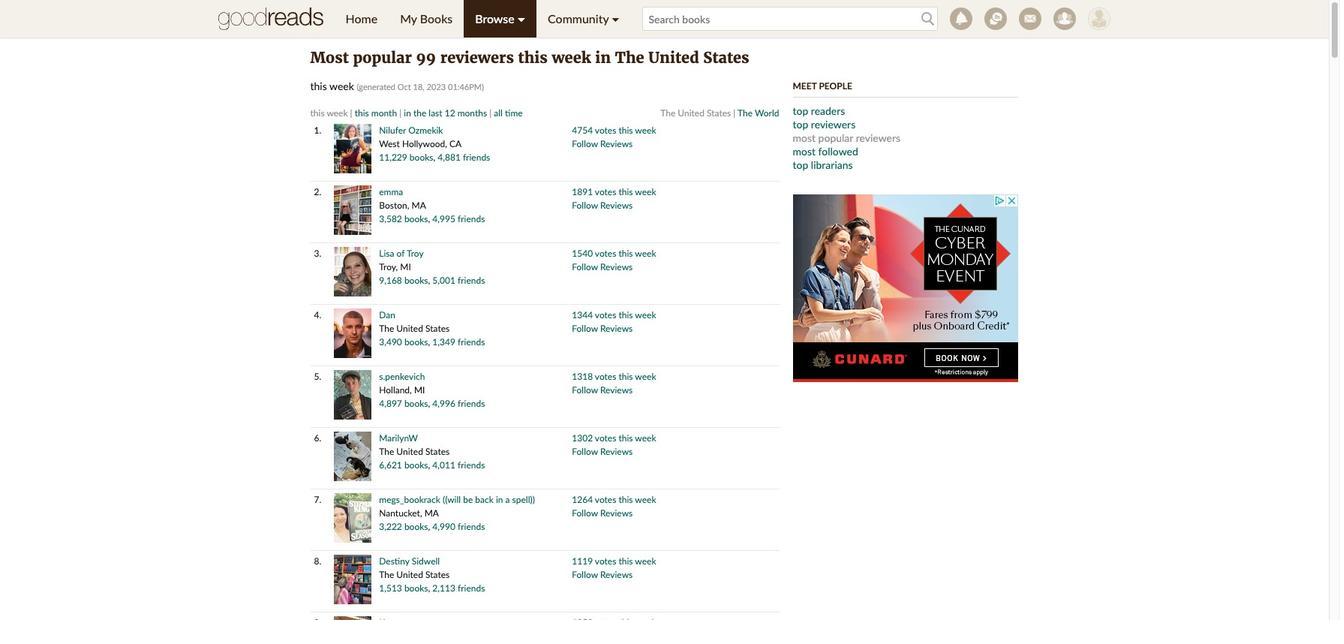 Task type: vqa. For each thing, say whether or not it's contained in the screenshot.
this within the 1891 votes this week Follow Reviews
yes



Task type: locate. For each thing, give the bounding box(es) containing it.
4 follow reviews link from the top
[[572, 323, 633, 334]]

follow inside 1119 votes this week follow reviews
[[572, 569, 598, 580]]

week inside 1891 votes this week follow reviews
[[635, 186, 656, 197]]

votes right the 1540
[[595, 248, 617, 259]]

reviews for 4754
[[600, 138, 633, 149]]

follow for 1891
[[572, 200, 598, 211]]

4 follow from the top
[[572, 323, 598, 334]]

follow down the 1540
[[572, 261, 598, 272]]

books down nantucket,
[[405, 521, 428, 532]]

week down 1891 votes this week follow reviews
[[635, 248, 656, 259]]

united down destiny sidwell link
[[397, 569, 423, 580]]

1540 votes this week link
[[572, 248, 656, 259]]

emma boston, ma 3,582 books , 4,995 friends
[[379, 186, 485, 224]]

follow inside 1264 votes this week follow reviews
[[572, 507, 598, 519]]

1318 votes this week link
[[572, 371, 656, 382]]

mi inside lisa of troy troy, mi 9,168 books , 5,001 friends
[[400, 261, 411, 272]]

reviews down 1318 votes this week link
[[600, 384, 633, 396]]

in left "a"
[[496, 494, 503, 505]]

0 vertical spatial ma
[[412, 200, 426, 211]]

united up the 6,621 books link
[[397, 446, 423, 457]]

1 vertical spatial most
[[793, 145, 816, 158]]

sidwell
[[412, 555, 440, 567]]

this right 1891
[[619, 186, 633, 197]]

this right 1344
[[619, 309, 633, 321]]

follow reviews link down 1344 votes this week link
[[572, 323, 633, 334]]

follow reviews link down 4754 votes  this week "link"
[[572, 138, 633, 149]]

top reviewers link
[[793, 118, 856, 131]]

1 vertical spatial popular
[[819, 131, 854, 144]]

follow inside 4754 votes  this week follow reviews
[[572, 138, 598, 149]]

0 vertical spatial reviewers
[[440, 48, 514, 67]]

reviews down 4754 votes  this week "link"
[[600, 138, 633, 149]]

be
[[463, 494, 473, 505]]

this inside 1264 votes this week follow reviews
[[619, 494, 633, 505]]

4,011
[[433, 459, 456, 471]]

week inside '1344 votes this week follow reviews'
[[635, 309, 656, 321]]

follow down 1344
[[572, 323, 598, 334]]

2 horizontal spatial in
[[595, 48, 611, 67]]

reviews inside 1318 votes this week follow reviews
[[600, 384, 633, 396]]

reviews down 1264 votes this week link
[[600, 507, 633, 519]]

, left 4,990
[[428, 521, 430, 532]]

friends right 4,881
[[463, 152, 490, 163]]

reviewers up 01:46pm)
[[440, 48, 514, 67]]

follow down 1302
[[572, 446, 598, 457]]

1 horizontal spatial in
[[496, 494, 503, 505]]

browse ▾
[[475, 11, 525, 26]]

united
[[649, 48, 699, 67], [678, 107, 705, 119], [397, 323, 423, 334], [397, 446, 423, 457], [397, 569, 423, 580]]

ma up 4,990
[[425, 507, 439, 519]]

votes for 1264
[[595, 494, 617, 505]]

3 votes from the top
[[595, 248, 617, 259]]

friends right 5,001
[[458, 275, 485, 286]]

s.penkevich image
[[334, 370, 372, 420]]

books inside s.penkevich holland, mi 4,897 books , 4,996 friends
[[405, 398, 428, 409]]

3,582
[[379, 213, 402, 224]]

1344
[[572, 309, 593, 321]]

5 reviews from the top
[[600, 384, 633, 396]]

2023
[[427, 82, 446, 92]]

1 horizontal spatial ▾
[[612, 11, 620, 26]]

, inside marilynw the united states 6,621 books , 4,011 friends
[[428, 459, 430, 471]]

1 follow reviews link from the top
[[572, 138, 633, 149]]

reviewers down readers
[[811, 118, 856, 131]]

2,113 friends link
[[433, 583, 485, 594]]

community ▾
[[548, 11, 620, 26]]

9,168 books link
[[379, 275, 428, 286]]

destiny sidwell link
[[379, 555, 440, 567]]

week down 4754 votes  this week follow reviews
[[635, 186, 656, 197]]

4,881
[[438, 152, 461, 163]]

reviews inside 4754 votes  this week follow reviews
[[600, 138, 633, 149]]

friends inside s.penkevich holland, mi 4,897 books , 4,996 friends
[[458, 398, 485, 409]]

meet
[[793, 80, 817, 92]]

5 follow from the top
[[572, 384, 598, 396]]

follow reviews link down 1119 votes this week link
[[572, 569, 633, 580]]

follow reviews link for 1264
[[572, 507, 633, 519]]

▾ inside popup button
[[518, 11, 525, 26]]

follow down 4754
[[572, 138, 598, 149]]

2 vertical spatial reviewers
[[856, 131, 901, 144]]

votes right 1318
[[595, 371, 617, 382]]

1 | from the left
[[350, 107, 353, 119]]

votes inside 4754 votes  this week follow reviews
[[595, 125, 617, 136]]

reviewers for most
[[811, 118, 856, 131]]

votes inside '1344 votes this week follow reviews'
[[595, 309, 617, 321]]

reviews for 1540
[[600, 261, 633, 272]]

friends right 1,349
[[458, 336, 485, 348]]

follow for 4754
[[572, 138, 598, 149]]

most
[[793, 131, 816, 144], [793, 145, 816, 158]]

3,490
[[379, 336, 402, 348]]

7 follow from the top
[[572, 507, 598, 519]]

states up 2,113
[[426, 569, 450, 580]]

home
[[346, 11, 378, 26]]

test dummy image
[[1088, 8, 1111, 30]]

2 reviews from the top
[[600, 200, 633, 211]]

lisa of troy troy, mi 9,168 books , 5,001 friends
[[379, 248, 485, 286]]

6 votes from the top
[[595, 432, 617, 444]]

my
[[400, 11, 417, 26]]

week inside 1119 votes this week follow reviews
[[635, 555, 656, 567]]

2 ▾ from the left
[[612, 11, 620, 26]]

popular inside "top readers top reviewers most popular reviewers most followed top librarians"
[[819, 131, 854, 144]]

follow inside 1318 votes this week follow reviews
[[572, 384, 598, 396]]

, left 2,113
[[428, 583, 430, 594]]

mi inside s.penkevich holland, mi 4,897 books , 4,996 friends
[[414, 384, 425, 396]]

▾ right browse
[[518, 11, 525, 26]]

month
[[371, 107, 397, 119]]

menu
[[334, 0, 631, 38]]

, left 5,001
[[428, 275, 430, 286]]

votes inside 1119 votes this week follow reviews
[[595, 555, 617, 567]]

in left the
[[404, 107, 411, 119]]

votes inside 1318 votes this week follow reviews
[[595, 371, 617, 382]]

this inside 4754 votes  this week follow reviews
[[619, 125, 633, 136]]

4,897 books link
[[379, 398, 428, 409]]

megs_bookrack
[[379, 494, 441, 505]]

2 | from the left
[[399, 107, 402, 119]]

follow inside 1891 votes this week follow reviews
[[572, 200, 598, 211]]

most popular 99 reviewers this week in the united states
[[310, 48, 750, 67]]

0 vertical spatial in
[[595, 48, 611, 67]]

0 vertical spatial top
[[793, 104, 809, 117]]

|
[[350, 107, 353, 119], [399, 107, 402, 119], [490, 107, 492, 119], [734, 107, 736, 119]]

states up the united states | the world
[[704, 48, 750, 67]]

, left 4,995
[[428, 213, 430, 224]]

week inside 1540 votes this week follow reviews
[[635, 248, 656, 259]]

books inside marilynw the united states 6,621 books , 4,011 friends
[[405, 459, 428, 471]]

5 follow reviews link from the top
[[572, 384, 633, 396]]

friends right 4,996
[[458, 398, 485, 409]]

nilufer ozmekik west hollywood, ca 11,229 books , 4,881 friends
[[379, 125, 490, 163]]

4 reviews from the top
[[600, 323, 633, 334]]

this right 4754
[[619, 125, 633, 136]]

inbox image
[[1019, 8, 1042, 30]]

week left this month link
[[327, 107, 348, 119]]

mi up 4,897 books link
[[414, 384, 425, 396]]

8 votes from the top
[[595, 555, 617, 567]]

follow reviews link for 4754
[[572, 138, 633, 149]]

votes inside 1891 votes this week follow reviews
[[595, 186, 617, 197]]

reviewers up the followed
[[856, 131, 901, 144]]

week inside 4754 votes  this week follow reviews
[[635, 125, 656, 136]]

most down top reviewers link
[[793, 131, 816, 144]]

1 vertical spatial reviewers
[[811, 118, 856, 131]]

this
[[518, 48, 548, 67], [310, 80, 327, 92], [310, 107, 325, 119], [355, 107, 369, 119], [619, 125, 633, 136], [619, 186, 633, 197], [619, 248, 633, 259], [619, 309, 633, 321], [619, 371, 633, 382], [619, 432, 633, 444], [619, 494, 633, 505], [619, 555, 633, 567]]

marilynw the united states 6,621 books , 4,011 friends
[[379, 432, 485, 471]]

follow reviews link down '1302 votes this week' link
[[572, 446, 633, 457]]

1 vertical spatial ma
[[425, 507, 439, 519]]

1540 votes this week follow reviews
[[572, 248, 656, 272]]

3 reviews from the top
[[600, 261, 633, 272]]

friends right 2,113
[[458, 583, 485, 594]]

| left this month link
[[350, 107, 353, 119]]

books right 3,582
[[405, 213, 428, 224]]

, left 4,881
[[434, 152, 436, 163]]

4 votes from the top
[[595, 309, 617, 321]]

01:46pm)
[[448, 82, 484, 92]]

nilufer ozmekik link
[[379, 125, 443, 136]]

3 follow from the top
[[572, 261, 598, 272]]

mi up '9,168 books' link
[[400, 261, 411, 272]]

week down 1540 votes this week follow reviews in the left of the page
[[635, 309, 656, 321]]

follow for 1540
[[572, 261, 598, 272]]

follow inside 1540 votes this week follow reviews
[[572, 261, 598, 272]]

week inside 1302 votes this week follow reviews
[[635, 432, 656, 444]]

3 follow reviews link from the top
[[572, 261, 633, 272]]

9,168
[[379, 275, 402, 286]]

week for 4754 votes  this week follow reviews
[[635, 125, 656, 136]]

this inside 1891 votes this week follow reviews
[[619, 186, 633, 197]]

1119 votes this week follow reviews
[[572, 555, 656, 580]]

votes for 4754
[[595, 125, 617, 136]]

1 vertical spatial in
[[404, 107, 411, 119]]

0 horizontal spatial in
[[404, 107, 411, 119]]

west
[[379, 138, 400, 149]]

this inside 1318 votes this week follow reviews
[[619, 371, 633, 382]]

back
[[475, 494, 494, 505]]

books inside nilufer ozmekik west hollywood, ca 11,229 books , 4,881 friends
[[410, 152, 434, 163]]

reviews
[[600, 138, 633, 149], [600, 200, 633, 211], [600, 261, 633, 272], [600, 323, 633, 334], [600, 384, 633, 396], [600, 446, 633, 457], [600, 507, 633, 519], [600, 569, 633, 580]]

8 follow reviews link from the top
[[572, 569, 633, 580]]

states up 4,011
[[426, 446, 450, 457]]

follow inside '1344 votes this week follow reviews'
[[572, 323, 598, 334]]

1 votes from the top
[[595, 125, 617, 136]]

books down hollywood,
[[410, 152, 434, 163]]

united up the united states link
[[649, 48, 699, 67]]

votes right 4754
[[595, 125, 617, 136]]

2 vertical spatial top
[[793, 158, 809, 171]]

week down 1302 votes this week follow reviews at the bottom left of the page
[[635, 494, 656, 505]]

books right the 9,168
[[405, 275, 428, 286]]

week down 1264 votes this week follow reviews
[[635, 555, 656, 567]]

books right 6,621
[[405, 459, 428, 471]]

4754 votes  this week follow reviews
[[572, 125, 656, 149]]

this right the 1540
[[619, 248, 633, 259]]

this down browse ▾ popup button
[[518, 48, 548, 67]]

1 horizontal spatial popular
[[819, 131, 854, 144]]

troy,
[[379, 261, 398, 272]]

1 vertical spatial mi
[[414, 384, 425, 396]]

votes for 1119
[[595, 555, 617, 567]]

friends right 4,011
[[458, 459, 485, 471]]

top down top readers link
[[793, 118, 809, 131]]

6 follow reviews link from the top
[[572, 446, 633, 457]]

advertisement region
[[793, 194, 1018, 382]]

1,349 friends link
[[433, 336, 485, 348]]

2 votes from the top
[[595, 186, 617, 197]]

readers
[[811, 104, 846, 117]]

all time link
[[494, 107, 523, 119]]

0 vertical spatial mi
[[400, 261, 411, 272]]

1264
[[572, 494, 593, 505]]

▾ right community
[[612, 11, 620, 26]]

3,222 books link
[[379, 521, 428, 532]]

follow for 1264
[[572, 507, 598, 519]]

books
[[420, 11, 453, 26]]

7 follow reviews link from the top
[[572, 507, 633, 519]]

votes right the 1264 at left
[[595, 494, 617, 505]]

1.
[[314, 125, 322, 136]]

0 horizontal spatial ▾
[[518, 11, 525, 26]]

top down meet
[[793, 104, 809, 117]]

reviews down the 1891 votes this week link
[[600, 200, 633, 211]]

reviews down '1302 votes this week' link
[[600, 446, 633, 457]]

week inside 1264 votes this week follow reviews
[[635, 494, 656, 505]]

1 horizontal spatial mi
[[414, 384, 425, 396]]

1 follow from the top
[[572, 138, 598, 149]]

votes for 1318
[[595, 371, 617, 382]]

friend requests image
[[1054, 8, 1076, 30]]

reviews inside 1264 votes this week follow reviews
[[600, 507, 633, 519]]

last
[[429, 107, 443, 119]]

▾ inside dropdown button
[[612, 11, 620, 26]]

follow
[[572, 138, 598, 149], [572, 200, 598, 211], [572, 261, 598, 272], [572, 323, 598, 334], [572, 384, 598, 396], [572, 446, 598, 457], [572, 507, 598, 519], [572, 569, 598, 580]]

1 vertical spatial top
[[793, 118, 809, 131]]

6 follow from the top
[[572, 446, 598, 457]]

7 reviews from the top
[[600, 507, 633, 519]]

12
[[445, 107, 455, 119]]

follow down 1891
[[572, 200, 598, 211]]

follow down the 1264 at left
[[572, 507, 598, 519]]

dan the united states 3,490 books , 1,349 friends
[[379, 309, 485, 348]]

follow reviews link for 1302
[[572, 446, 633, 457]]

world
[[755, 107, 780, 119]]

this right 1302
[[619, 432, 633, 444]]

votes
[[595, 125, 617, 136], [595, 186, 617, 197], [595, 248, 617, 259], [595, 309, 617, 321], [595, 371, 617, 382], [595, 432, 617, 444], [595, 494, 617, 505], [595, 555, 617, 567]]

2 vertical spatial in
[[496, 494, 503, 505]]

follow for 1344
[[572, 323, 598, 334]]

follow reviews link
[[572, 138, 633, 149], [572, 200, 633, 211], [572, 261, 633, 272], [572, 323, 633, 334], [572, 384, 633, 396], [572, 446, 633, 457], [572, 507, 633, 519], [572, 569, 633, 580]]

1 reviews from the top
[[600, 138, 633, 149]]

menu containing home
[[334, 0, 631, 38]]

4,011 friends link
[[433, 459, 485, 471]]

4,995
[[433, 213, 456, 224]]

votes right 1344
[[595, 309, 617, 321]]

week inside 1318 votes this week follow reviews
[[635, 371, 656, 382]]

emma
[[379, 186, 403, 197]]

, inside dan the united states 3,490 books , 1,349 friends
[[428, 336, 430, 348]]

reviews inside 1891 votes this week follow reviews
[[600, 200, 633, 211]]

votes right 1302
[[595, 432, 617, 444]]

reviews down 1344 votes this week link
[[600, 323, 633, 334]]

in for week
[[595, 48, 611, 67]]

6 reviews from the top
[[600, 446, 633, 457]]

0 horizontal spatial popular
[[353, 48, 412, 67]]

, inside s.penkevich holland, mi 4,897 books , 4,996 friends
[[428, 398, 430, 409]]

week for 1891 votes this week follow reviews
[[635, 186, 656, 197]]

follow reviews link down 1318 votes this week link
[[572, 384, 633, 396]]

a
[[506, 494, 510, 505]]

reviews inside '1344 votes this week follow reviews'
[[600, 323, 633, 334]]

4,996
[[433, 398, 456, 409]]

week down '1344 votes this week follow reviews'
[[635, 371, 656, 382]]

8 follow from the top
[[572, 569, 598, 580]]

hollywood,
[[402, 138, 447, 149]]

8 reviews from the top
[[600, 569, 633, 580]]

week right 4754
[[635, 125, 656, 136]]

votes right 1119
[[595, 555, 617, 567]]

votes inside 1540 votes this week follow reviews
[[595, 248, 617, 259]]

2 follow from the top
[[572, 200, 598, 211]]

5 votes from the top
[[595, 371, 617, 382]]

follow reviews link for 1318
[[572, 384, 633, 396]]

people
[[819, 80, 853, 92]]

books right 1,513
[[405, 583, 428, 594]]

reviews for 1119
[[600, 569, 633, 580]]

ma up 3,582 books link at the left
[[412, 200, 426, 211]]

friends right 4,995
[[458, 213, 485, 224]]

, inside destiny sidwell the united states 1,513 books , 2,113 friends
[[428, 583, 430, 594]]

follow reviews link down the 1891 votes this week link
[[572, 200, 633, 211]]

0 vertical spatial most
[[793, 131, 816, 144]]

reviews inside 1540 votes this week follow reviews
[[600, 261, 633, 272]]

reviews inside 1302 votes this week follow reviews
[[600, 446, 633, 457]]

reviews inside 1119 votes this week follow reviews
[[600, 569, 633, 580]]

this left month
[[355, 107, 369, 119]]

months
[[458, 107, 487, 119]]

follow down 1318
[[572, 384, 598, 396]]

reviews down 1119 votes this week link
[[600, 569, 633, 580]]

holland,
[[379, 384, 412, 396]]

week for 1344 votes this week follow reviews
[[635, 309, 656, 321]]

popular up (generated
[[353, 48, 412, 67]]

4,881 friends link
[[438, 152, 490, 163]]

0 horizontal spatial mi
[[400, 261, 411, 272]]

top down most followed link
[[793, 158, 809, 171]]

, left 4,996
[[428, 398, 430, 409]]

2 follow reviews link from the top
[[572, 200, 633, 211]]

, inside emma boston, ma 3,582 books , 4,995 friends
[[428, 213, 430, 224]]

in inside megs_bookrack ((will be back in a spell)) nantucket, ma 3,222 books , 4,990 friends
[[496, 494, 503, 505]]

| right month
[[399, 107, 402, 119]]

follow inside 1302 votes this week follow reviews
[[572, 446, 598, 457]]

the united states link
[[661, 107, 731, 119]]

this right the 1264 at left
[[619, 494, 633, 505]]

united up 3,490 books link
[[397, 323, 423, 334]]

this right 1318
[[619, 371, 633, 382]]

votes for 1540
[[595, 248, 617, 259]]

states up 1,349
[[426, 323, 450, 334]]

votes inside 1302 votes this week follow reviews
[[595, 432, 617, 444]]

books inside lisa of troy troy, mi 9,168 books , 5,001 friends
[[405, 275, 428, 286]]

| left all
[[490, 107, 492, 119]]

follow down 1119
[[572, 569, 598, 580]]

votes inside 1264 votes this week follow reviews
[[595, 494, 617, 505]]

0 vertical spatial popular
[[353, 48, 412, 67]]

the
[[615, 48, 645, 67], [661, 107, 676, 119], [738, 107, 753, 119], [379, 323, 394, 334], [379, 446, 394, 457], [379, 569, 394, 580]]

7 votes from the top
[[595, 494, 617, 505]]

friends inside marilynw the united states 6,621 books , 4,011 friends
[[458, 459, 485, 471]]

1 ▾ from the left
[[518, 11, 525, 26]]

, left 4,011
[[428, 459, 430, 471]]

week down 1318 votes this week follow reviews
[[635, 432, 656, 444]]

follow reviews link down 1264 votes this week link
[[572, 507, 633, 519]]

this up 1.
[[310, 107, 325, 119]]

books right 3,490 at the left bottom
[[405, 336, 428, 348]]



Task type: describe. For each thing, give the bounding box(es) containing it.
megs_bookrack ((will be back in a spell)) image
[[334, 493, 372, 543]]

reviewers for this
[[440, 48, 514, 67]]

follow reviews link for 1891
[[572, 200, 633, 211]]

6.
[[314, 432, 322, 444]]

follow reviews link for 1540
[[572, 261, 633, 272]]

4,996 friends link
[[433, 398, 485, 409]]

18,
[[413, 82, 425, 92]]

11,229 books link
[[379, 152, 434, 163]]

s.penkevich
[[379, 371, 425, 382]]

united left the world link on the right top of the page
[[678, 107, 705, 119]]

the inside marilynw the united states 6,621 books , 4,011 friends
[[379, 446, 394, 457]]

united inside destiny sidwell the united states 1,513 books , 2,113 friends
[[397, 569, 423, 580]]

librarians
[[811, 158, 853, 171]]

in the last 12 months link
[[404, 107, 487, 119]]

week for 1302 votes this week follow reviews
[[635, 432, 656, 444]]

▾ for community ▾
[[612, 11, 620, 26]]

megs_bookrack ((will be back in a spell)) link
[[379, 494, 535, 505]]

in for |
[[404, 107, 411, 119]]

states left the world link on the right top of the page
[[707, 107, 731, 119]]

home link
[[334, 0, 389, 38]]

the inside destiny sidwell the united states 1,513 books , 2,113 friends
[[379, 569, 394, 580]]

oct
[[398, 82, 411, 92]]

((will
[[443, 494, 461, 505]]

8.
[[314, 555, 322, 567]]

reviews for 1302
[[600, 446, 633, 457]]

boston,
[[379, 200, 409, 211]]

friends inside destiny sidwell the united states 1,513 books , 2,113 friends
[[458, 583, 485, 594]]

week for 1540 votes this week follow reviews
[[635, 248, 656, 259]]

megs_bookrack ((will be back in a spell)) nantucket, ma 3,222 books , 4,990 friends
[[379, 494, 535, 532]]

friends inside lisa of troy troy, mi 9,168 books , 5,001 friends
[[458, 275, 485, 286]]

karen image
[[334, 616, 372, 620]]

1344 votes this week link
[[572, 309, 656, 321]]

nilufer
[[379, 125, 406, 136]]

Search books text field
[[642, 7, 938, 31]]

ca
[[450, 138, 462, 149]]

1540
[[572, 248, 593, 259]]

united inside marilynw the united states 6,621 books , 4,011 friends
[[397, 446, 423, 457]]

reviews for 1318
[[600, 384, 633, 396]]

1,349
[[433, 336, 456, 348]]

books inside megs_bookrack ((will be back in a spell)) nantucket, ma 3,222 books , 4,990 friends
[[405, 521, 428, 532]]

this week (generated oct 18, 2023 01:46pm)
[[310, 80, 484, 92]]

my group discussions image
[[985, 8, 1007, 30]]

marilynw
[[379, 432, 418, 444]]

2,113
[[433, 583, 456, 594]]

1,513 books link
[[379, 583, 428, 594]]

follow reviews link for 1119
[[572, 569, 633, 580]]

3.
[[314, 248, 322, 259]]

week for 1318 votes this week follow reviews
[[635, 371, 656, 382]]

marilynw image
[[334, 432, 372, 481]]

reviews for 1264
[[600, 507, 633, 519]]

nilufer ozmekik image
[[334, 124, 372, 173]]

1318
[[572, 371, 593, 382]]

marilynw link
[[379, 432, 418, 444]]

, inside megs_bookrack ((will be back in a spell)) nantucket, ma 3,222 books , 4,990 friends
[[428, 521, 430, 532]]

friends inside nilufer ozmekik west hollywood, ca 11,229 books , 4,881 friends
[[463, 152, 490, 163]]

lisa of troy link
[[379, 248, 424, 259]]

of
[[397, 248, 405, 259]]

friends inside megs_bookrack ((will be back in a spell)) nantucket, ma 3,222 books , 4,990 friends
[[458, 521, 485, 532]]

emma image
[[334, 185, 372, 235]]

votes for 1891
[[595, 186, 617, 197]]

4754
[[572, 125, 593, 136]]

nantucket,
[[379, 507, 422, 519]]

11,229
[[379, 152, 407, 163]]

the united states | the world
[[661, 107, 780, 119]]

this inside 1119 votes this week follow reviews
[[619, 555, 633, 567]]

destiny
[[379, 555, 410, 567]]

1119 votes this week link
[[572, 555, 656, 567]]

this inside 1540 votes this week follow reviews
[[619, 248, 633, 259]]

browse ▾ button
[[464, 0, 537, 38]]

▾ for browse ▾
[[518, 11, 525, 26]]

3 | from the left
[[490, 107, 492, 119]]

troy
[[407, 248, 424, 259]]

week for 1119 votes this week follow reviews
[[635, 555, 656, 567]]

1891 votes this week link
[[572, 186, 656, 197]]

this inside '1344 votes this week follow reviews'
[[619, 309, 633, 321]]

4.
[[314, 309, 322, 321]]

ma inside megs_bookrack ((will be back in a spell)) nantucket, ma 3,222 books , 4,990 friends
[[425, 507, 439, 519]]

follow reviews link for 1344
[[572, 323, 633, 334]]

5.
[[314, 371, 322, 382]]

this week | this month | in the last 12 months | all time
[[310, 107, 523, 119]]

friends inside emma boston, ma 3,582 books , 4,995 friends
[[458, 213, 485, 224]]

states inside dan the united states 3,490 books , 1,349 friends
[[426, 323, 450, 334]]

3,490 books link
[[379, 336, 428, 348]]

this month link
[[355, 107, 397, 119]]

1,513
[[379, 583, 402, 594]]

ma inside emma boston, ma 3,582 books , 4,995 friends
[[412, 200, 426, 211]]

1 most from the top
[[793, 131, 816, 144]]

1264 votes this week link
[[572, 494, 656, 505]]

united inside dan the united states 3,490 books , 1,349 friends
[[397, 323, 423, 334]]

1119
[[572, 555, 593, 567]]

follow for 1302
[[572, 446, 598, 457]]

2.
[[314, 186, 322, 197]]

week down community
[[552, 48, 591, 67]]

ozmekik
[[409, 125, 443, 136]]

this inside 1302 votes this week follow reviews
[[619, 432, 633, 444]]

4 | from the left
[[734, 107, 736, 119]]

dan image
[[334, 309, 372, 358]]

1302 votes this week link
[[572, 432, 656, 444]]

1 top from the top
[[793, 104, 809, 117]]

3,222
[[379, 521, 402, 532]]

dan link
[[379, 309, 396, 321]]

1302
[[572, 432, 593, 444]]

this down most on the left of page
[[310, 80, 327, 92]]

books inside emma boston, ma 3,582 books , 4,995 friends
[[405, 213, 428, 224]]

3 top from the top
[[793, 158, 809, 171]]

2 top from the top
[[793, 118, 809, 131]]

most followed link
[[793, 145, 859, 158]]

5,001 friends link
[[433, 275, 485, 286]]

states inside destiny sidwell the united states 1,513 books , 2,113 friends
[[426, 569, 450, 580]]

destiny sidwell image
[[334, 555, 372, 604]]

top librarians link
[[793, 158, 853, 171]]

1891 votes this week follow reviews
[[572, 186, 656, 211]]

the inside dan the united states 3,490 books , 1,349 friends
[[379, 323, 394, 334]]

week for 1264 votes this week follow reviews
[[635, 494, 656, 505]]

week down most on the left of page
[[330, 80, 354, 92]]

votes for 1344
[[595, 309, 617, 321]]

, inside nilufer ozmekik west hollywood, ca 11,229 books , 4,881 friends
[[434, 152, 436, 163]]

time
[[505, 107, 523, 119]]

1302 votes this week follow reviews
[[572, 432, 656, 457]]

5,001
[[433, 275, 456, 286]]

3,582 books link
[[379, 213, 428, 224]]

1318 votes this week follow reviews
[[572, 371, 656, 396]]

meet people
[[793, 80, 853, 92]]

4,995 friends link
[[433, 213, 485, 224]]

6,621 books link
[[379, 459, 428, 471]]

top readers top reviewers most popular reviewers most followed top librarians
[[793, 104, 901, 171]]

books inside destiny sidwell the united states 1,513 books , 2,113 friends
[[405, 583, 428, 594]]

, inside lisa of troy troy, mi 9,168 books , 5,001 friends
[[428, 275, 430, 286]]

states inside marilynw the united states 6,621 books , 4,011 friends
[[426, 446, 450, 457]]

4,990 friends link
[[433, 521, 485, 532]]

notifications image
[[950, 8, 972, 30]]

books inside dan the united states 3,490 books , 1,349 friends
[[405, 336, 428, 348]]

votes for 1302
[[595, 432, 617, 444]]

destiny sidwell the united states 1,513 books , 2,113 friends
[[379, 555, 485, 594]]

2 most from the top
[[793, 145, 816, 158]]

reviews for 1891
[[600, 200, 633, 211]]

Search for books to add to your shelves search field
[[642, 7, 938, 31]]

reviews for 1344
[[600, 323, 633, 334]]

follow for 1318
[[572, 384, 598, 396]]

all
[[494, 107, 503, 119]]

1264 votes this week follow reviews
[[572, 494, 656, 519]]

follow for 1119
[[572, 569, 598, 580]]

the
[[414, 107, 427, 119]]

lisa of troy image
[[334, 247, 372, 297]]

1344 votes this week follow reviews
[[572, 309, 656, 334]]

spell))
[[512, 494, 535, 505]]

friends inside dan the united states 3,490 books , 1,349 friends
[[458, 336, 485, 348]]



